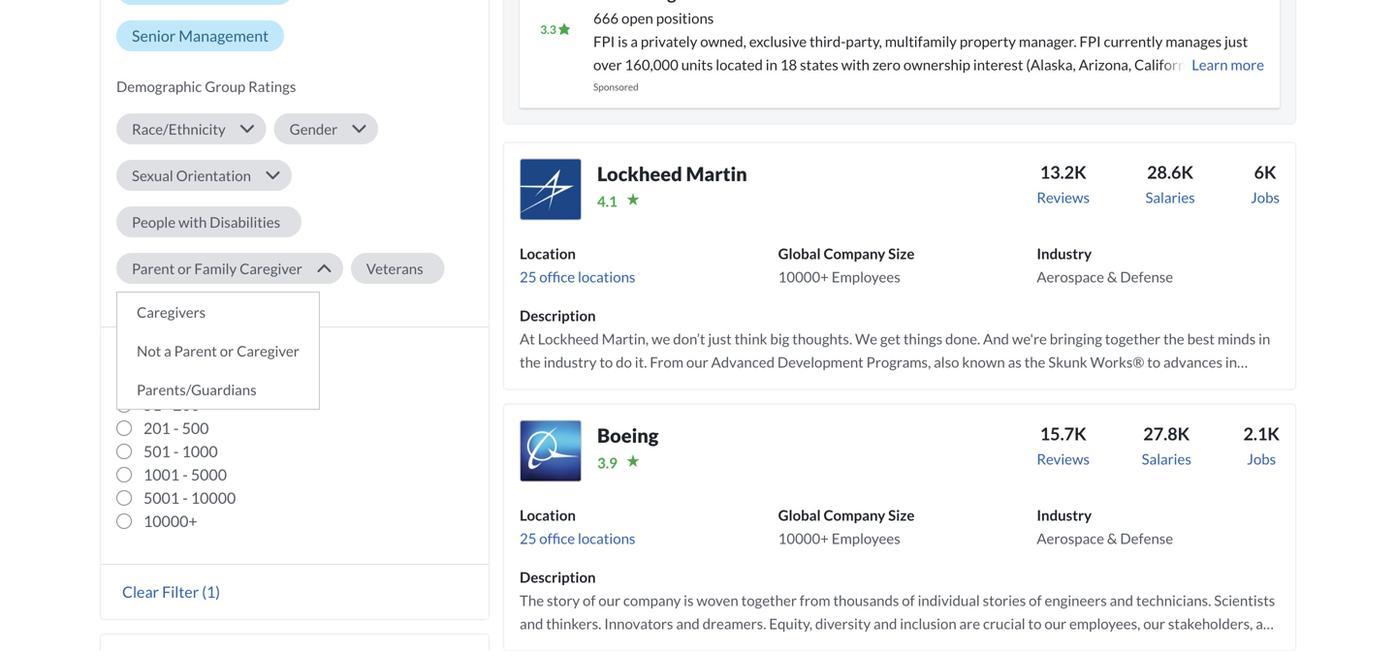 Task type: describe. For each thing, give the bounding box(es) containing it.
best
[[1188, 330, 1215, 348]]

people with disabilities
[[132, 213, 280, 231]]

50
[[164, 372, 182, 391]]

parent or family caregiver
[[132, 260, 302, 277]]

666
[[594, 9, 619, 27]]

parents/guardians
[[137, 381, 257, 399]]

martin
[[686, 163, 748, 186]]

1
[[144, 372, 153, 391]]

we
[[652, 330, 670, 348]]

the skunk
[[1025, 354, 1088, 371]]

locations for boeing
[[578, 530, 636, 548]]

6k
[[1255, 162, 1277, 183]]

more
[[1231, 56, 1265, 73]]

501 - 1000
[[144, 442, 218, 461]]

senior management button
[[116, 20, 284, 51]]

check
[[1118, 400, 1155, 418]]

clear filter (1)
[[122, 583, 220, 602]]

15.7k
[[1040, 424, 1087, 445]]

lockheed martin image
[[520, 159, 582, 221]]

sexual
[[132, 167, 173, 184]]

development
[[778, 354, 864, 371]]

works®
[[1091, 354, 1145, 371]]

to down together
[[1148, 354, 1161, 371]]

out
[[1028, 377, 1049, 394]]

1 horizontal spatial or
[[220, 342, 234, 360]]

think
[[735, 330, 768, 348]]

0 vertical spatial we're
[[1012, 330, 1047, 348]]

from
[[650, 354, 684, 371]]

global company size 10000+ employees for lockheed martin
[[778, 245, 915, 286]]

sexual orientation
[[132, 167, 251, 184]]

the up check
[[1139, 377, 1160, 394]]

the down at
[[520, 354, 541, 371]]

lockheed martin
[[597, 163, 748, 186]]

sponsored
[[594, 81, 639, 93]]

10000+ for boeing
[[778, 530, 829, 548]]

1 vertical spatial we're
[[639, 377, 674, 394]]

learn
[[1192, 56, 1228, 73]]

13.2k
[[1040, 162, 1087, 183]]

& for boeing
[[1107, 530, 1118, 548]]

of
[[1203, 377, 1216, 394]]

5001
[[144, 489, 180, 508]]

problems
[[863, 400, 922, 418]]

company for boeing
[[824, 507, 886, 524]]

1 vertical spatial company
[[171, 346, 245, 367]]

group
[[205, 77, 246, 95]]

666 open positions
[[594, 9, 714, 27]]

race/ethnicity
[[132, 120, 226, 138]]

learn more sponsored
[[594, 56, 1265, 93]]

senior
[[132, 26, 176, 45]]

company for lockheed martin
[[824, 245, 886, 263]]

global for boeing
[[778, 507, 821, 524]]

senior management
[[132, 26, 269, 45]]

family
[[194, 260, 237, 277]]

description at lockheed martin, we don't just think big thoughts. we get things done.    and we're bringing together the best minds in the industry to do it.    from our advanced development programs, also known as the skunk works® to advances in renewable energy, we're always adapting, always innovating, and always figuring out ways to meet the needs of the real challenges our customers face.     if you're ready to solve problems that don't have quick answers,  check us out.
[[520, 307, 1271, 418]]

51 - 200
[[144, 396, 200, 415]]

clear filter (1) button
[[116, 582, 226, 603]]

- for 5001
[[183, 489, 188, 508]]

1001 - 5000
[[144, 465, 227, 484]]

adapting,
[[723, 377, 781, 394]]

martin,
[[602, 330, 649, 348]]

1 - 50
[[144, 372, 182, 391]]

people
[[132, 213, 176, 231]]

reviews for lockheed martin
[[1037, 189, 1090, 206]]

just
[[708, 330, 732, 348]]

don't
[[673, 330, 706, 348]]

with
[[178, 213, 207, 231]]

minds
[[1218, 330, 1256, 348]]

- for 501
[[174, 442, 179, 461]]

27.8k salaries
[[1142, 424, 1192, 468]]

things
[[904, 330, 943, 348]]

real
[[1243, 377, 1267, 394]]

and
[[983, 330, 1010, 348]]

28.6k salaries
[[1146, 162, 1196, 206]]

ways
[[1052, 377, 1084, 394]]

aerospace for boeing
[[1037, 530, 1105, 548]]

0 vertical spatial lockheed
[[597, 163, 683, 186]]

needs
[[1163, 377, 1200, 394]]

location for boeing
[[520, 507, 576, 524]]

disabilities
[[210, 213, 280, 231]]

to left solve
[[811, 400, 824, 418]]

boeing
[[597, 425, 659, 448]]

the right of
[[1219, 377, 1240, 394]]

if
[[716, 400, 726, 418]]

ratings
[[248, 77, 296, 95]]

employees for boeing
[[832, 530, 901, 548]]

25 for boeing
[[520, 530, 537, 548]]

3.9
[[597, 455, 618, 472]]

& for lockheed martin
[[1107, 268, 1118, 286]]

0 vertical spatial caregiver
[[240, 260, 302, 277]]

200
[[173, 396, 200, 415]]

0 vertical spatial our
[[687, 354, 709, 371]]

locations for lockheed martin
[[578, 268, 636, 286]]

27.8k
[[1144, 424, 1190, 445]]

501
[[144, 442, 171, 461]]

salaries for lockheed martin
[[1146, 189, 1196, 206]]

do
[[616, 354, 632, 371]]

0 horizontal spatial or
[[178, 260, 192, 277]]

2.1k
[[1244, 424, 1280, 445]]

it.
[[635, 354, 647, 371]]

learn more link
[[1189, 53, 1265, 82]]

0 vertical spatial parent
[[132, 260, 175, 277]]

lockheed inside the description at lockheed martin, we don't just think big thoughts. we get things done.    and we're bringing together the best minds in the industry to do it.    from our advanced development programs, also known as the skunk works® to advances in renewable energy, we're always adapting, always innovating, and always figuring out ways to meet the needs of the real challenges our customers face.     if you're ready to solve problems that don't have quick answers,  check us out.
[[538, 330, 599, 348]]

201 - 500
[[144, 419, 209, 438]]

industry for lockheed martin
[[1037, 245, 1092, 263]]



Task type: locate. For each thing, give the bounding box(es) containing it.
10000+
[[778, 268, 829, 286], [144, 512, 198, 531], [778, 530, 829, 548]]

6k jobs
[[1251, 162, 1280, 206]]

0 vertical spatial description
[[520, 307, 596, 325]]

2 & from the top
[[1107, 530, 1118, 548]]

caregivers
[[137, 303, 206, 321]]

1 vertical spatial salaries
[[1142, 451, 1192, 468]]

lockheed up 4.1 on the left of the page
[[597, 163, 683, 186]]

2 office from the top
[[540, 530, 575, 548]]

to up answers,
[[1087, 377, 1100, 394]]

answers,
[[1060, 400, 1116, 418]]

2 vertical spatial size
[[889, 507, 915, 524]]

1 always from the left
[[677, 377, 720, 394]]

innovating,
[[830, 377, 900, 394]]

lockheed up industry
[[538, 330, 599, 348]]

1 vertical spatial 25
[[520, 530, 537, 548]]

1 vertical spatial location
[[520, 507, 576, 524]]

reviews down the '13.2k'
[[1037, 189, 1090, 206]]

caregiver down disabilities at the top
[[240, 260, 302, 277]]

0 vertical spatial or
[[178, 260, 192, 277]]

1 employees from the top
[[832, 268, 901, 286]]

1 vertical spatial industry
[[1037, 507, 1092, 524]]

thoughts.
[[793, 330, 853, 348]]

parent right a
[[174, 342, 217, 360]]

or left family
[[178, 260, 192, 277]]

1 vertical spatial office
[[540, 530, 575, 548]]

locations down 3.9
[[578, 530, 636, 548]]

we're up customers in the bottom left of the page
[[639, 377, 674, 394]]

size for boeing
[[889, 507, 915, 524]]

2 vertical spatial company
[[824, 507, 886, 524]]

global company size
[[116, 346, 280, 367]]

25 office locations link for boeing
[[520, 530, 636, 548]]

25 office locations link down 3.9
[[520, 530, 636, 548]]

advances
[[1164, 354, 1223, 371]]

employees for lockheed martin
[[832, 268, 901, 286]]

0 horizontal spatial our
[[589, 400, 611, 418]]

meet
[[1103, 377, 1136, 394]]

1000
[[182, 442, 218, 461]]

2 industry aerospace & defense from the top
[[1037, 507, 1174, 548]]

- for 51
[[165, 396, 170, 415]]

defense up together
[[1121, 268, 1174, 286]]

0 vertical spatial reviews
[[1037, 189, 1090, 206]]

1 25 from the top
[[520, 268, 537, 286]]

1 vertical spatial in
[[1226, 354, 1238, 371]]

lockheed
[[597, 163, 683, 186], [538, 330, 599, 348]]

known
[[962, 354, 1005, 371]]

open
[[622, 9, 654, 27]]

1 vertical spatial &
[[1107, 530, 1118, 548]]

2 aerospace from the top
[[1037, 530, 1105, 548]]

1 industry from the top
[[1037, 245, 1092, 263]]

together
[[1105, 330, 1161, 348]]

1 global company size 10000+ employees from the top
[[778, 245, 915, 286]]

demographic group ratings
[[116, 77, 296, 95]]

5000
[[191, 465, 227, 484]]

1 vertical spatial caregiver
[[237, 342, 299, 360]]

0 vertical spatial industry aerospace & defense
[[1037, 245, 1174, 286]]

5001 - 10000
[[144, 489, 236, 508]]

jobs for lockheed martin
[[1251, 189, 1280, 206]]

2 horizontal spatial always
[[930, 377, 973, 394]]

0 horizontal spatial in
[[1226, 354, 1238, 371]]

office for boeing
[[540, 530, 575, 548]]

reviews down 15.7k
[[1037, 451, 1090, 468]]

global company size 10000+ employees for boeing
[[778, 507, 915, 548]]

salaries down 28.6k
[[1146, 189, 1196, 206]]

- right 201 in the bottom of the page
[[174, 419, 179, 438]]

- right 51
[[165, 396, 170, 415]]

1 locations from the top
[[578, 268, 636, 286]]

size for lockheed martin
[[889, 245, 915, 263]]

advanced
[[711, 354, 775, 371]]

1 horizontal spatial in
[[1259, 330, 1271, 348]]

industry aerospace & defense up together
[[1037, 245, 1174, 286]]

2 always from the left
[[784, 377, 827, 394]]

office down boeing image
[[540, 530, 575, 548]]

201
[[144, 419, 171, 438]]

0 vertical spatial location
[[520, 245, 576, 263]]

aerospace for lockheed martin
[[1037, 268, 1105, 286]]

management
[[179, 26, 269, 45]]

- for 201
[[174, 419, 179, 438]]

industry aerospace & defense down "15.7k reviews"
[[1037, 507, 1174, 548]]

salaries
[[1146, 189, 1196, 206], [1142, 451, 1192, 468]]

orientation
[[176, 167, 251, 184]]

0 horizontal spatial always
[[677, 377, 720, 394]]

defense for lockheed martin
[[1121, 268, 1174, 286]]

0 vertical spatial office
[[540, 268, 575, 286]]

2 location 25 office locations from the top
[[520, 507, 636, 548]]

parent down people
[[132, 260, 175, 277]]

to left do
[[600, 354, 613, 371]]

bringing
[[1050, 330, 1103, 348]]

(1)
[[202, 583, 220, 602]]

a
[[164, 342, 171, 360]]

industry aerospace & defense for lockheed martin
[[1037, 245, 1174, 286]]

1 location 25 office locations from the top
[[520, 245, 636, 286]]

big
[[770, 330, 790, 348]]

2 25 office locations link from the top
[[520, 530, 636, 548]]

renewable
[[520, 377, 587, 394]]

our down energy,
[[589, 400, 611, 418]]

and
[[903, 377, 927, 394]]

demographic
[[116, 77, 202, 95]]

have
[[990, 400, 1020, 418]]

always up face.
[[677, 377, 720, 394]]

4.1
[[597, 193, 618, 210]]

1 reviews from the top
[[1037, 189, 1090, 206]]

we
[[855, 330, 878, 348]]

1 office from the top
[[540, 268, 575, 286]]

25 up at
[[520, 268, 537, 286]]

industry aerospace & defense for boeing
[[1037, 507, 1174, 548]]

13.2k reviews
[[1037, 162, 1090, 206]]

always
[[677, 377, 720, 394], [784, 377, 827, 394], [930, 377, 973, 394]]

- for 1001
[[183, 465, 188, 484]]

28.6k
[[1147, 162, 1194, 183]]

location 25 office locations for boeing
[[520, 507, 636, 548]]

1 vertical spatial size
[[248, 346, 280, 367]]

1 vertical spatial reviews
[[1037, 451, 1090, 468]]

jobs down 6k
[[1251, 189, 1280, 206]]

0 vertical spatial in
[[1259, 330, 1271, 348]]

0 vertical spatial aerospace
[[1037, 268, 1105, 286]]

locations up the martin,
[[578, 268, 636, 286]]

1 location from the top
[[520, 245, 576, 263]]

0 vertical spatial company
[[824, 245, 886, 263]]

reviews for boeing
[[1037, 451, 1090, 468]]

2 global company size 10000+ employees from the top
[[778, 507, 915, 548]]

us
[[1158, 400, 1173, 418]]

3 always from the left
[[930, 377, 973, 394]]

0 vertical spatial size
[[889, 245, 915, 263]]

location for lockheed martin
[[520, 245, 576, 263]]

always down also
[[930, 377, 973, 394]]

in down minds
[[1226, 354, 1238, 371]]

at
[[520, 330, 535, 348]]

aerospace up bringing
[[1037, 268, 1105, 286]]

1 horizontal spatial we're
[[1012, 330, 1047, 348]]

- right 501
[[174, 442, 179, 461]]

2 defense from the top
[[1121, 530, 1174, 548]]

25 office locations link for lockheed martin
[[520, 268, 636, 286]]

1 vertical spatial jobs
[[1248, 451, 1277, 468]]

0 vertical spatial locations
[[578, 268, 636, 286]]

description for description at lockheed martin, we don't just think big thoughts. we get things done.    and we're bringing together the best minds in the industry to do it.    from our advanced development programs, also known as the skunk works® to advances in renewable energy, we're always adapting, always innovating, and always figuring out ways to meet the needs of the real challenges our customers face.     if you're ready to solve problems that don't have quick answers,  check us out.
[[520, 307, 596, 325]]

0 vertical spatial global company size 10000+ employees
[[778, 245, 915, 286]]

jobs for boeing
[[1248, 451, 1277, 468]]

jobs
[[1251, 189, 1280, 206], [1248, 451, 1277, 468]]

location 25 office locations for lockheed martin
[[520, 245, 636, 286]]

1 description from the top
[[520, 307, 596, 325]]

industry for boeing
[[1037, 507, 1092, 524]]

1 industry aerospace & defense from the top
[[1037, 245, 1174, 286]]

description inside the description at lockheed martin, we don't just think big thoughts. we get things done.    and we're bringing together the best minds in the industry to do it.    from our advanced development programs, also known as the skunk works® to advances in renewable energy, we're always adapting, always innovating, and always figuring out ways to meet the needs of the real challenges our customers face.     if you're ready to solve problems that don't have quick answers,  check us out.
[[520, 307, 596, 325]]

25 down boeing image
[[520, 530, 537, 548]]

solve
[[827, 400, 860, 418]]

2 vertical spatial global
[[778, 507, 821, 524]]

2 locations from the top
[[578, 530, 636, 548]]

0 vertical spatial defense
[[1121, 268, 1174, 286]]

0 vertical spatial salaries
[[1146, 189, 1196, 206]]

defense
[[1121, 268, 1174, 286], [1121, 530, 1174, 548]]

- right 1001
[[183, 465, 188, 484]]

our
[[687, 354, 709, 371], [589, 400, 611, 418]]

1 vertical spatial defense
[[1121, 530, 1174, 548]]

or
[[178, 260, 192, 277], [220, 342, 234, 360]]

out.
[[1175, 400, 1200, 418]]

reviews
[[1037, 189, 1090, 206], [1037, 451, 1090, 468]]

- right 1
[[156, 372, 161, 391]]

description for description
[[520, 569, 596, 587]]

1 vertical spatial lockheed
[[538, 330, 599, 348]]

2 25 from the top
[[520, 530, 537, 548]]

caregiver up parents/guardians
[[237, 342, 299, 360]]

face.
[[684, 400, 713, 418]]

25 for lockheed martin
[[520, 268, 537, 286]]

0 vertical spatial jobs
[[1251, 189, 1280, 206]]

1 defense from the top
[[1121, 268, 1174, 286]]

&
[[1107, 268, 1118, 286], [1107, 530, 1118, 548]]

2 description from the top
[[520, 569, 596, 587]]

locations
[[578, 268, 636, 286], [578, 530, 636, 548]]

1 25 office locations link from the top
[[520, 268, 636, 286]]

we're up as
[[1012, 330, 1047, 348]]

1 vertical spatial global company size 10000+ employees
[[778, 507, 915, 548]]

not a parent or caregiver
[[137, 342, 299, 360]]

10000+ for lockheed martin
[[778, 268, 829, 286]]

industry
[[544, 354, 597, 371]]

positions
[[656, 9, 714, 27]]

1 vertical spatial or
[[220, 342, 234, 360]]

1001
[[144, 465, 180, 484]]

1 vertical spatial aerospace
[[1037, 530, 1105, 548]]

to
[[600, 354, 613, 371], [1148, 354, 1161, 371], [1087, 377, 1100, 394], [811, 400, 824, 418]]

don't
[[954, 400, 987, 418]]

1 & from the top
[[1107, 268, 1118, 286]]

location down lockheed martin image
[[520, 245, 576, 263]]

location down boeing image
[[520, 507, 576, 524]]

1 vertical spatial our
[[589, 400, 611, 418]]

industry down "15.7k reviews"
[[1037, 507, 1092, 524]]

1 vertical spatial global
[[116, 346, 167, 367]]

office for lockheed martin
[[540, 268, 575, 286]]

customers
[[614, 400, 681, 418]]

jobs down 2.1k
[[1248, 451, 1277, 468]]

aerospace down "15.7k reviews"
[[1037, 530, 1105, 548]]

always down development
[[784, 377, 827, 394]]

1 aerospace from the top
[[1037, 268, 1105, 286]]

defense down 27.8k salaries
[[1121, 530, 1174, 548]]

2 reviews from the top
[[1037, 451, 1090, 468]]

0 vertical spatial location 25 office locations
[[520, 245, 636, 286]]

1 vertical spatial locations
[[578, 530, 636, 548]]

get
[[880, 330, 901, 348]]

1 vertical spatial location 25 office locations
[[520, 507, 636, 548]]

boeing image
[[520, 421, 582, 483]]

1 horizontal spatial always
[[784, 377, 827, 394]]

2 location from the top
[[520, 507, 576, 524]]

location 25 office locations down 3.9
[[520, 507, 636, 548]]

office up industry
[[540, 268, 575, 286]]

0 vertical spatial industry
[[1037, 245, 1092, 263]]

0 vertical spatial 25 office locations link
[[520, 268, 636, 286]]

0 vertical spatial global
[[778, 245, 821, 263]]

global for lockheed martin
[[778, 245, 821, 263]]

1 vertical spatial description
[[520, 569, 596, 587]]

ready
[[771, 400, 808, 418]]

defense for boeing
[[1121, 530, 1174, 548]]

1 vertical spatial 25 office locations link
[[520, 530, 636, 548]]

our down don't
[[687, 354, 709, 371]]

1 vertical spatial employees
[[832, 530, 901, 548]]

2 employees from the top
[[832, 530, 901, 548]]

in right minds
[[1259, 330, 1271, 348]]

1 vertical spatial industry aerospace & defense
[[1037, 507, 1174, 548]]

location 25 office locations
[[520, 245, 636, 286], [520, 507, 636, 548]]

or up parents/guardians
[[220, 342, 234, 360]]

salaries down the '27.8k'
[[1142, 451, 1192, 468]]

industry down 13.2k reviews
[[1037, 245, 1092, 263]]

the left best
[[1164, 330, 1185, 348]]

location 25 office locations down 4.1 on the left of the page
[[520, 245, 636, 286]]

challenges
[[520, 400, 587, 418]]

- down 1001 - 5000
[[183, 489, 188, 508]]

gender
[[290, 120, 338, 138]]

description
[[520, 307, 596, 325], [520, 569, 596, 587]]

not
[[137, 342, 161, 360]]

0 horizontal spatial we're
[[639, 377, 674, 394]]

done.
[[946, 330, 981, 348]]

energy,
[[590, 377, 636, 394]]

2 industry from the top
[[1037, 507, 1092, 524]]

1 vertical spatial parent
[[174, 342, 217, 360]]

jobs inside 2.1k jobs
[[1248, 451, 1277, 468]]

3.3
[[540, 23, 557, 37]]

25 office locations link up the martin,
[[520, 268, 636, 286]]

- for 1
[[156, 372, 161, 391]]

salaries for boeing
[[1142, 451, 1192, 468]]

parent
[[132, 260, 175, 277], [174, 342, 217, 360]]

0 vertical spatial employees
[[832, 268, 901, 286]]

0 vertical spatial &
[[1107, 268, 1118, 286]]

0 vertical spatial 25
[[520, 268, 537, 286]]

1 horizontal spatial our
[[687, 354, 709, 371]]

industry
[[1037, 245, 1092, 263], [1037, 507, 1092, 524]]



Task type: vqa. For each thing, say whether or not it's contained in the screenshot.
the middle Size
yes



